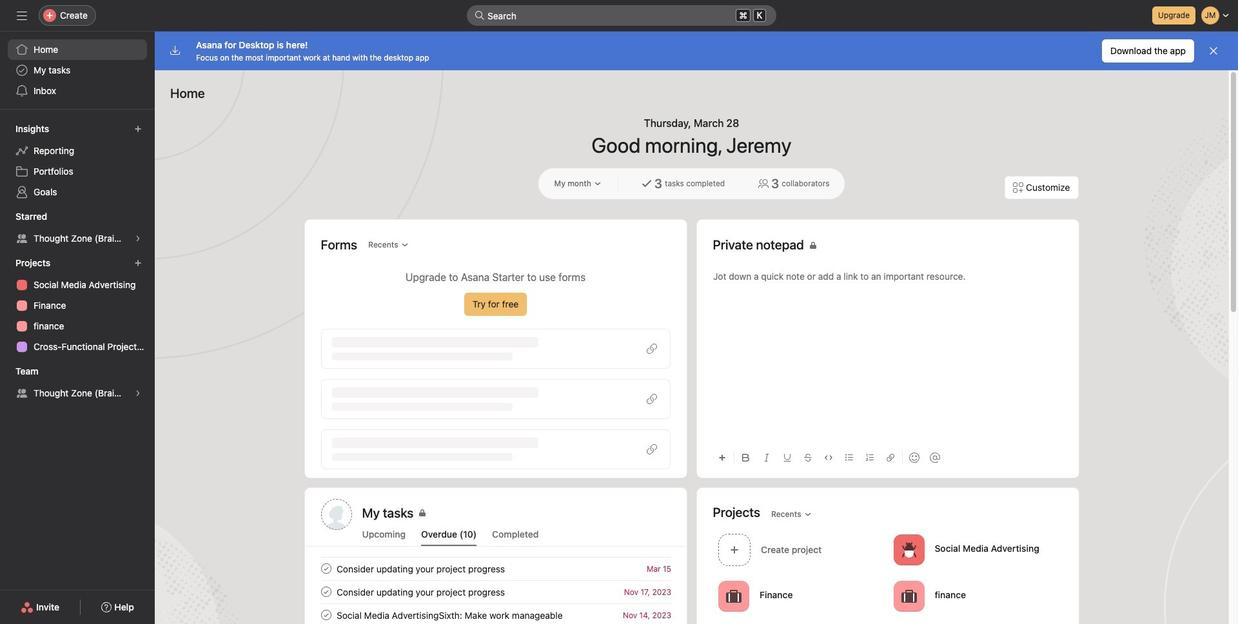 Task type: vqa. For each thing, say whether or not it's contained in the screenshot.
right Add
no



Task type: describe. For each thing, give the bounding box(es) containing it.
Mark complete checkbox
[[318, 608, 334, 623]]

1 mark complete checkbox from the top
[[318, 561, 334, 577]]

at mention image
[[930, 453, 940, 463]]

link image
[[887, 454, 895, 462]]

starred element
[[0, 205, 155, 252]]

insights element
[[0, 117, 155, 205]]

2 mark complete checkbox from the top
[[318, 585, 334, 600]]

2 mark complete image from the top
[[318, 585, 334, 600]]

new project or portfolio image
[[134, 259, 142, 267]]

add profile photo image
[[321, 499, 352, 530]]

Search tasks, projects, and more text field
[[467, 5, 777, 26]]

bug image
[[901, 542, 917, 558]]

1 mark complete image from the top
[[318, 561, 334, 577]]

strikethrough image
[[804, 454, 812, 462]]

bulleted list image
[[846, 454, 853, 462]]

insert an object image
[[719, 454, 726, 462]]

mark complete image
[[318, 608, 334, 623]]



Task type: locate. For each thing, give the bounding box(es) containing it.
mark complete checkbox up mark complete option
[[318, 561, 334, 577]]

1 horizontal spatial briefcase image
[[901, 589, 917, 604]]

1 vertical spatial see details, thought zone (brainstorm space) image
[[134, 390, 142, 397]]

1 see details, thought zone (brainstorm space) image from the top
[[134, 235, 142, 243]]

mark complete checkbox up mark complete image
[[318, 585, 334, 600]]

list item
[[713, 530, 889, 570], [306, 558, 687, 581], [306, 581, 687, 604], [306, 604, 687, 625]]

numbered list image
[[866, 454, 874, 462]]

underline image
[[784, 454, 791, 462]]

see details, thought zone (brainstorm space) image inside starred element
[[134, 235, 142, 243]]

None field
[[467, 5, 777, 26]]

projects element
[[0, 252, 155, 360]]

new insights image
[[134, 125, 142, 133]]

2 see details, thought zone (brainstorm space) image from the top
[[134, 390, 142, 397]]

mark complete image up mark complete option
[[318, 561, 334, 577]]

0 vertical spatial see details, thought zone (brainstorm space) image
[[134, 235, 142, 243]]

Mark complete checkbox
[[318, 561, 334, 577], [318, 585, 334, 600]]

1 vertical spatial mark complete image
[[318, 585, 334, 600]]

mark complete image
[[318, 561, 334, 577], [318, 585, 334, 600]]

briefcase image
[[726, 589, 742, 604], [901, 589, 917, 604]]

see details, thought zone (brainstorm space) image for teams element
[[134, 390, 142, 397]]

bold image
[[742, 454, 750, 462]]

italics image
[[763, 454, 771, 462]]

global element
[[0, 32, 155, 109]]

0 vertical spatial mark complete image
[[318, 561, 334, 577]]

2 briefcase image from the left
[[901, 589, 917, 604]]

1 vertical spatial mark complete checkbox
[[318, 585, 334, 600]]

teams element
[[0, 360, 155, 407]]

prominent image
[[475, 10, 485, 21]]

see details, thought zone (brainstorm space) image inside teams element
[[134, 390, 142, 397]]

code image
[[825, 454, 833, 462]]

see details, thought zone (brainstorm space) image for starred element
[[134, 235, 142, 243]]

0 vertical spatial mark complete checkbox
[[318, 561, 334, 577]]

mark complete image up mark complete image
[[318, 585, 334, 600]]

1 briefcase image from the left
[[726, 589, 742, 604]]

toolbar
[[713, 443, 1063, 472]]

dismiss image
[[1209, 46, 1220, 56]]

hide sidebar image
[[17, 10, 27, 21]]

see details, thought zone (brainstorm space) image
[[134, 235, 142, 243], [134, 390, 142, 397]]

0 horizontal spatial briefcase image
[[726, 589, 742, 604]]



